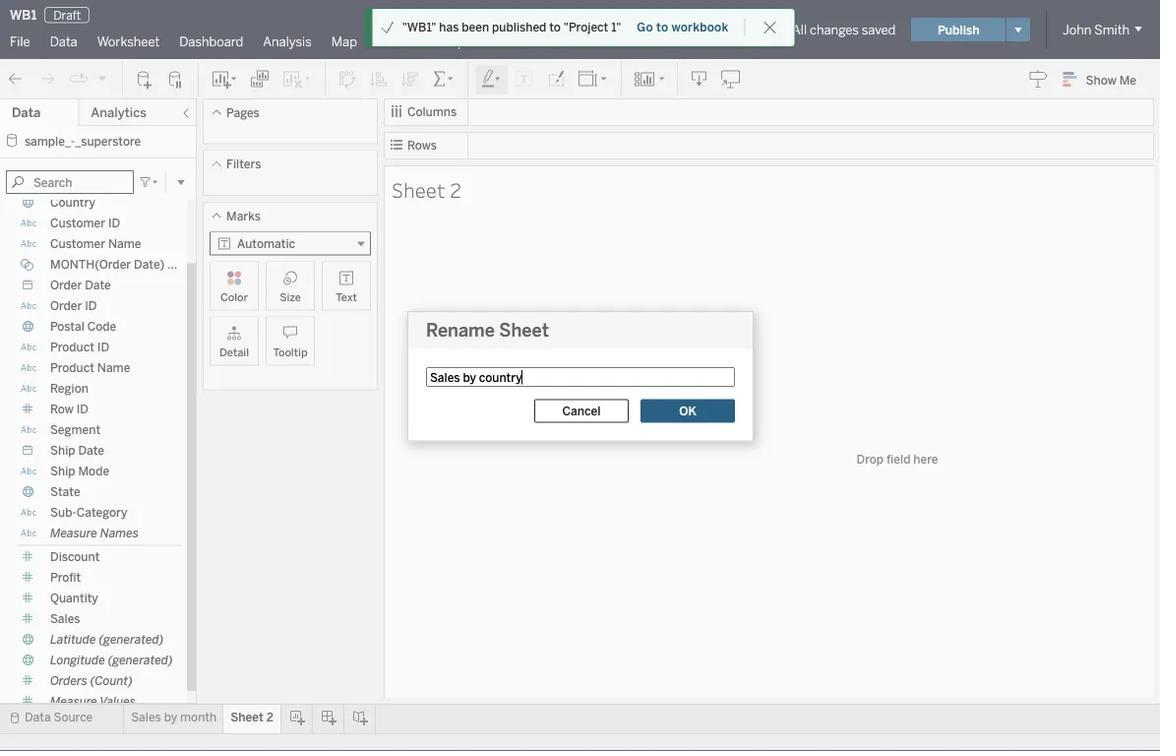 Task type: locate. For each thing, give the bounding box(es) containing it.
1 vertical spatial customer
[[50, 237, 105, 251]]

(generated) for latitude (generated)
[[99, 632, 164, 647]]

1 order from the top
[[50, 278, 82, 292]]

undo image
[[6, 69, 26, 89]]

measure up 'source'
[[50, 694, 97, 709]]

1 vertical spatial product
[[50, 361, 94, 375]]

1 product from the top
[[50, 340, 94, 354]]

changes
[[810, 22, 859, 37]]

data guide image
[[1029, 69, 1049, 89]]

id for product id
[[97, 340, 109, 354]]

customer id
[[50, 216, 120, 230]]

sheet right rename
[[499, 320, 549, 341]]

sort descending image
[[401, 69, 420, 89]]

sheet 2 down the rows
[[392, 176, 462, 203]]

category
[[76, 505, 127, 520]]

0 vertical spatial sheet
[[392, 176, 446, 203]]

ship down segment
[[50, 443, 75, 458]]

published
[[492, 20, 547, 34]]

0 vertical spatial date
[[85, 278, 111, 292]]

date for order date
[[85, 278, 111, 292]]

to inside 'link'
[[657, 20, 669, 34]]

"wb1" has been published to "project 1"
[[402, 20, 621, 34]]

1 vertical spatial ship
[[50, 464, 75, 478]]

0 vertical spatial ship
[[50, 443, 75, 458]]

0 horizontal spatial sales
[[50, 612, 80, 626]]

1 vertical spatial (generated)
[[108, 653, 173, 667]]

product id
[[50, 340, 109, 354]]

id down code
[[97, 340, 109, 354]]

sheet 2
[[392, 176, 462, 203], [230, 710, 274, 725]]

swap rows and columns image
[[338, 69, 357, 89]]

0 vertical spatial 2
[[450, 176, 462, 203]]

0 vertical spatial sheet 2
[[392, 176, 462, 203]]

None text field
[[426, 367, 735, 387]]

data left 'source'
[[25, 710, 51, 725]]

has
[[439, 20, 459, 34]]

id up customer name
[[108, 216, 120, 230]]

new worksheet image
[[211, 69, 238, 89]]

format
[[377, 33, 419, 49]]

to right go
[[657, 20, 669, 34]]

1 to from the left
[[550, 20, 561, 34]]

text
[[336, 290, 357, 304]]

2 down columns
[[450, 176, 462, 203]]

name
[[108, 237, 141, 251], [97, 361, 130, 375]]

1 vertical spatial name
[[97, 361, 130, 375]]

map
[[331, 33, 357, 49]]

john
[[1063, 22, 1092, 37]]

download image
[[690, 69, 710, 89]]

customer
[[50, 216, 105, 230], [50, 237, 105, 251]]

(generated)
[[99, 632, 164, 647], [108, 653, 173, 667]]

2 horizontal spatial sheet
[[499, 320, 549, 341]]

name up the "month(order date) set"
[[108, 237, 141, 251]]

1 measure from the top
[[50, 526, 97, 540]]

1 vertical spatial measure
[[50, 694, 97, 709]]

(generated) up (count)
[[108, 653, 173, 667]]

0 vertical spatial customer
[[50, 216, 105, 230]]

(generated) up longitude (generated)
[[99, 632, 164, 647]]

rename
[[426, 320, 495, 341]]

0 horizontal spatial 2
[[267, 710, 274, 725]]

0 vertical spatial order
[[50, 278, 82, 292]]

file
[[10, 33, 30, 49]]

source
[[54, 710, 93, 725]]

product name
[[50, 361, 130, 375]]

quantity
[[50, 591, 98, 605]]

product down postal
[[50, 340, 94, 354]]

1 horizontal spatial to
[[657, 20, 669, 34]]

1 horizontal spatial sales
[[131, 710, 161, 725]]

here
[[914, 452, 939, 466]]

name down the product id
[[97, 361, 130, 375]]

date up mode
[[78, 443, 104, 458]]

2 right month
[[267, 710, 274, 725]]

order up order id
[[50, 278, 82, 292]]

0 vertical spatial sales
[[50, 612, 80, 626]]

2 product from the top
[[50, 361, 94, 375]]

order for order id
[[50, 299, 82, 313]]

customer down customer id
[[50, 237, 105, 251]]

sample_-
[[25, 134, 75, 148]]

order for order date
[[50, 278, 82, 292]]

date down the month(order
[[85, 278, 111, 292]]

totals image
[[432, 69, 456, 89]]

1 vertical spatial 2
[[267, 710, 274, 725]]

replay animation image
[[69, 69, 89, 89]]

2 to from the left
[[657, 20, 669, 34]]

sheet 2 right month
[[230, 710, 274, 725]]

sheet down the rows
[[392, 176, 446, 203]]

ship up the state
[[50, 464, 75, 478]]

cancel button
[[535, 399, 629, 423]]

john smith
[[1063, 22, 1130, 37]]

order
[[50, 278, 82, 292], [50, 299, 82, 313]]

product
[[50, 340, 94, 354], [50, 361, 94, 375]]

sales by month
[[131, 710, 217, 725]]

1 customer from the top
[[50, 216, 105, 230]]

_superstore
[[75, 134, 141, 148]]

2
[[450, 176, 462, 203], [267, 710, 274, 725]]

0 horizontal spatial to
[[550, 20, 561, 34]]

1 ship from the top
[[50, 443, 75, 458]]

data down undo image
[[12, 105, 41, 121]]

show me
[[1086, 73, 1137, 87]]

columns
[[408, 105, 457, 119]]

1 vertical spatial sales
[[131, 710, 161, 725]]

data down draft
[[50, 33, 77, 49]]

2 order from the top
[[50, 299, 82, 313]]

drop field here
[[857, 452, 939, 466]]

2 customer from the top
[[50, 237, 105, 251]]

customer down country on the left
[[50, 216, 105, 230]]

pages
[[226, 105, 260, 120]]

0 vertical spatial measure
[[50, 526, 97, 540]]

postal code
[[50, 319, 116, 334]]

id right row
[[77, 402, 89, 416]]

1"
[[611, 20, 621, 34]]

1 vertical spatial order
[[50, 299, 82, 313]]

sheet right month
[[230, 710, 264, 725]]

ship for ship mode
[[50, 464, 75, 478]]

mode
[[78, 464, 109, 478]]

0 vertical spatial product
[[50, 340, 94, 354]]

order up postal
[[50, 299, 82, 313]]

order date
[[50, 278, 111, 292]]

id up postal code
[[85, 299, 97, 313]]

sales
[[50, 612, 80, 626], [131, 710, 161, 725]]

me
[[1120, 73, 1137, 87]]

product up region
[[50, 361, 94, 375]]

2 measure from the top
[[50, 694, 97, 709]]

2 vertical spatial sheet
[[230, 710, 264, 725]]

publish button
[[912, 18, 1006, 41]]

1 horizontal spatial sheet 2
[[392, 176, 462, 203]]

ok button
[[641, 399, 735, 423]]

sheet inside dialog
[[499, 320, 549, 341]]

1 vertical spatial sheet 2
[[230, 710, 274, 725]]

measure down sub-
[[50, 526, 97, 540]]

date for ship date
[[78, 443, 104, 458]]

data source
[[25, 710, 93, 725]]

2 ship from the top
[[50, 464, 75, 478]]

0 vertical spatial (generated)
[[99, 632, 164, 647]]

id
[[108, 216, 120, 230], [85, 299, 97, 313], [97, 340, 109, 354], [77, 402, 89, 416]]

to left the ""project"
[[550, 20, 561, 34]]

set
[[167, 257, 186, 272]]

sales left the by
[[131, 710, 161, 725]]

marks
[[226, 209, 261, 223]]

1 vertical spatial date
[[78, 443, 104, 458]]

name for customer name
[[108, 237, 141, 251]]

ship for ship date
[[50, 443, 75, 458]]

replay animation image
[[96, 72, 108, 84]]

date
[[85, 278, 111, 292], [78, 443, 104, 458]]

state
[[50, 485, 80, 499]]

1 vertical spatial sheet
[[499, 320, 549, 341]]

all
[[793, 22, 807, 37]]

ship
[[50, 443, 75, 458], [50, 464, 75, 478]]

(count)
[[90, 674, 133, 688]]

data
[[50, 33, 77, 49], [12, 105, 41, 121], [25, 710, 51, 725]]

0 vertical spatial name
[[108, 237, 141, 251]]

to
[[550, 20, 561, 34], [657, 20, 669, 34]]

sales up "latitude"
[[50, 612, 80, 626]]



Task type: describe. For each thing, give the bounding box(es) containing it.
discount
[[50, 550, 100, 564]]

customer for customer id
[[50, 216, 105, 230]]

row id
[[50, 402, 89, 416]]

worksheet
[[97, 33, 160, 49]]

highlight image
[[480, 69, 503, 89]]

go
[[637, 20, 653, 34]]

orders
[[50, 674, 87, 688]]

draft
[[53, 8, 81, 22]]

1 vertical spatial data
[[12, 105, 41, 121]]

"project
[[564, 20, 609, 34]]

id for order id
[[85, 299, 97, 313]]

show labels image
[[515, 69, 535, 89]]

sort ascending image
[[369, 69, 389, 89]]

ship date
[[50, 443, 104, 458]]

to inside alert
[[550, 20, 561, 34]]

latitude (generated)
[[50, 632, 164, 647]]

sub-
[[50, 505, 76, 520]]

month(order date) set
[[50, 257, 186, 272]]

measure names
[[50, 526, 139, 540]]

detail
[[219, 346, 249, 359]]

show
[[1086, 73, 1117, 87]]

sales for sales by month
[[131, 710, 161, 725]]

0 horizontal spatial sheet
[[230, 710, 264, 725]]

collapse image
[[180, 107, 192, 119]]

rename sheet dialog
[[408, 311, 754, 442]]

pause auto updates image
[[166, 69, 186, 89]]

drop
[[857, 452, 884, 466]]

ok
[[679, 404, 697, 418]]

workbook
[[672, 20, 729, 34]]

0 vertical spatial data
[[50, 33, 77, 49]]

"wb1"
[[402, 20, 437, 34]]

country
[[50, 195, 95, 210]]

rename sheet
[[426, 320, 549, 341]]

measure for measure values
[[50, 694, 97, 709]]

profit
[[50, 570, 81, 585]]

region
[[50, 381, 88, 396]]

1 horizontal spatial sheet
[[392, 176, 446, 203]]

order id
[[50, 299, 97, 313]]

id for row id
[[77, 402, 89, 416]]

go to workbook
[[637, 20, 729, 34]]

redo image
[[37, 69, 57, 89]]

success image
[[381, 21, 394, 34]]

been
[[462, 20, 489, 34]]

month
[[180, 710, 217, 725]]

customer name
[[50, 237, 141, 251]]

sample_-_superstore
[[25, 134, 141, 148]]

product for product name
[[50, 361, 94, 375]]

filters
[[226, 157, 261, 171]]

field
[[887, 452, 911, 466]]

ship mode
[[50, 464, 109, 478]]

color
[[220, 290, 248, 304]]

rows
[[408, 138, 437, 153]]

tooltip
[[273, 346, 308, 359]]

saved
[[862, 22, 896, 37]]

id for customer id
[[108, 216, 120, 230]]

2 vertical spatial data
[[25, 710, 51, 725]]

go to workbook link
[[636, 19, 730, 35]]

code
[[87, 319, 116, 334]]

duplicate image
[[250, 69, 270, 89]]

size
[[280, 290, 301, 304]]

fit image
[[578, 69, 609, 89]]

sub-category
[[50, 505, 127, 520]]

help
[[439, 33, 466, 49]]

name for product name
[[97, 361, 130, 375]]

postal
[[50, 319, 84, 334]]

orders (count)
[[50, 674, 133, 688]]

latitude
[[50, 632, 96, 647]]

(generated) for longitude (generated)
[[108, 653, 173, 667]]

measure for measure names
[[50, 526, 97, 540]]

segment
[[50, 423, 101, 437]]

show/hide cards image
[[634, 69, 665, 89]]

month(order
[[50, 257, 131, 272]]

publish
[[938, 22, 980, 37]]

names
[[100, 526, 139, 540]]

row
[[50, 402, 74, 416]]

sales for sales
[[50, 612, 80, 626]]

all changes saved
[[793, 22, 896, 37]]

Search text field
[[6, 170, 134, 194]]

dashboard
[[179, 33, 243, 49]]

longitude (generated)
[[50, 653, 173, 667]]

customer for customer name
[[50, 237, 105, 251]]

1 horizontal spatial 2
[[450, 176, 462, 203]]

wb1
[[10, 7, 37, 23]]

analysis
[[263, 33, 312, 49]]

product for product id
[[50, 340, 94, 354]]

values
[[100, 694, 136, 709]]

format workbook image
[[546, 69, 566, 89]]

by
[[164, 710, 177, 725]]

none text field inside rename sheet dialog
[[426, 367, 735, 387]]

longitude
[[50, 653, 105, 667]]

analytics
[[91, 105, 147, 121]]

smith
[[1095, 22, 1130, 37]]

show me button
[[1055, 64, 1155, 95]]

measure values
[[50, 694, 136, 709]]

0 horizontal spatial sheet 2
[[230, 710, 274, 725]]

cancel
[[563, 404, 601, 418]]

date)
[[134, 257, 165, 272]]

open and edit this workbook in tableau desktop image
[[722, 69, 741, 89]]

clear sheet image
[[282, 69, 313, 89]]

"wb1" has been published to "project 1" alert
[[402, 19, 621, 36]]

new data source image
[[135, 69, 155, 89]]



Task type: vqa. For each thing, say whether or not it's contained in the screenshot.
sixth by text only_f5he34f image from the top of the Main Navigation. Press The Up And Down Arrow Keys To Access Links. element
no



